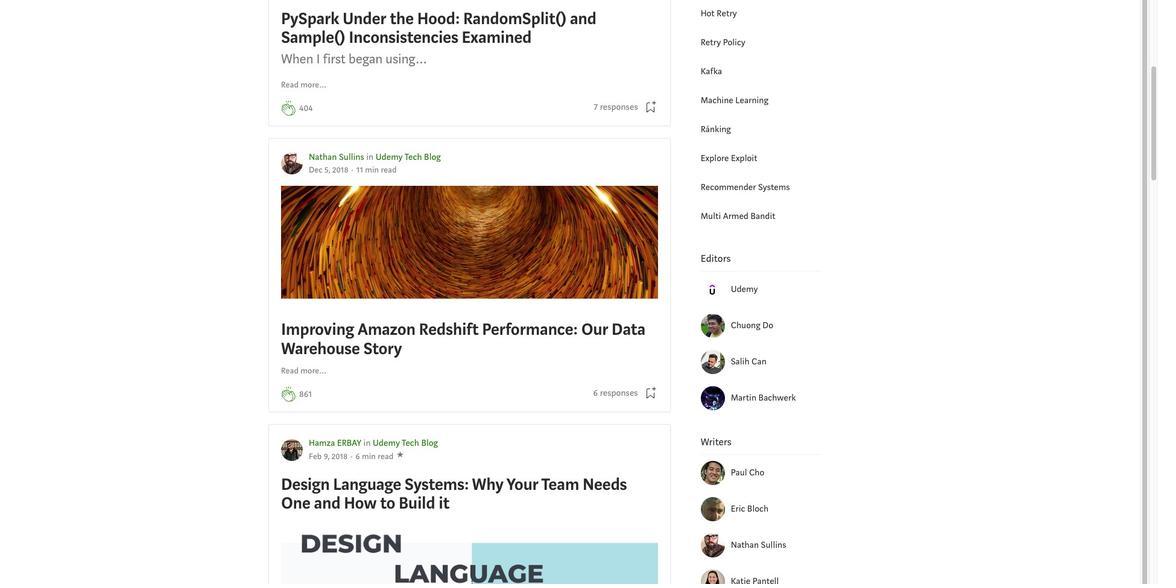 Task type: locate. For each thing, give the bounding box(es) containing it.
udemy tech blog link for hamza erbay in udemy tech blog
[[373, 437, 438, 449]]

responses inside 7 responses link
[[600, 101, 638, 113]]

read more… link up 404
[[281, 79, 327, 92]]

0 vertical spatial 2018
[[333, 165, 349, 176]]

in up the "11 min read" image
[[367, 151, 374, 163]]

retry right hot
[[717, 8, 737, 19]]

2 more… from the top
[[301, 366, 327, 376]]

writers
[[701, 436, 732, 448]]

861 button
[[299, 388, 312, 401]]

tech
[[405, 151, 422, 163], [402, 437, 419, 449]]

go to the profile of paul cho image
[[701, 461, 725, 485]]

udemy up 6 min read image
[[373, 437, 400, 449]]

explore exploit link
[[701, 153, 758, 164]]

more…
[[301, 79, 327, 90], [301, 366, 327, 376]]

1 read more… from the top
[[281, 79, 327, 90]]

salih can link
[[731, 355, 822, 369]]

machine learning
[[701, 95, 769, 106]]

1 vertical spatial tech
[[402, 437, 419, 449]]

our
[[582, 319, 609, 341]]

0 vertical spatial responses
[[600, 101, 638, 113]]

read more… up 861
[[281, 366, 327, 376]]

nathan up 5,
[[309, 151, 337, 163]]

nathan sullins
[[731, 540, 787, 551]]

0 vertical spatial more…
[[301, 79, 327, 90]]

retry policy link
[[701, 37, 746, 48]]

0 vertical spatial and
[[570, 8, 597, 30]]

sullins for nathan sullins
[[761, 540, 787, 551]]

nathan for nathan sullins
[[731, 540, 759, 551]]

design language systems: why your team needs one and how to build it link
[[281, 473, 658, 584]]

and inside pyspark under the hood: randomsplit() and sample() inconsistencies examined when i first began using…
[[570, 8, 597, 30]]

1 vertical spatial in
[[364, 437, 371, 449]]

chuong do link
[[731, 319, 822, 333]]

performance:
[[482, 319, 578, 341]]

martin bachwerk
[[731, 392, 796, 404]]

more… for second read more… link from the top of the page
[[301, 366, 327, 376]]

ránking
[[701, 124, 731, 135]]

1 horizontal spatial and
[[570, 8, 597, 30]]

dec 5, 2018 link
[[309, 165, 349, 176]]

the
[[390, 8, 414, 30]]

under
[[343, 8, 386, 30]]

0 vertical spatial udemy tech blog link
[[376, 151, 441, 163]]

udemy tech blog link up 6 min read image
[[373, 437, 438, 449]]

in up 6 min read image
[[364, 437, 371, 449]]

udemy
[[376, 151, 403, 163], [731, 284, 758, 295], [373, 437, 400, 449]]

read down warehouse
[[281, 366, 299, 376]]

nathan right go to the profile of nathan sullins image
[[731, 540, 759, 551]]

responses inside the 6 responses link
[[600, 387, 638, 399]]

6 responses link
[[594, 387, 638, 400]]

sullins inside nathan sullins link
[[761, 540, 787, 551]]

sullins for nathan sullins in udemy tech blog
[[339, 151, 364, 163]]

go to the profile of eric bloch image
[[701, 497, 725, 522]]

design
[[281, 474, 330, 496]]

read more… link
[[281, 79, 327, 92], [281, 365, 327, 378]]

0 horizontal spatial nathan
[[309, 151, 337, 163]]

0 vertical spatial read more… link
[[281, 79, 327, 92]]

responses right '6'
[[600, 387, 638, 399]]

multi armed bandit
[[701, 210, 776, 222]]

systems
[[759, 182, 790, 193]]

0 vertical spatial read
[[281, 79, 299, 90]]

in for erbay
[[364, 437, 371, 449]]

2018 right 9,
[[332, 452, 348, 462]]

1 vertical spatial sullins
[[761, 540, 787, 551]]

tech for nathan sullins in udemy tech blog
[[405, 151, 422, 163]]

redshift
[[419, 319, 479, 341]]

1 horizontal spatial sullins
[[761, 540, 787, 551]]

learning
[[736, 95, 769, 106]]

udemy tech blog link
[[376, 151, 441, 163], [373, 437, 438, 449]]

more… down warehouse
[[301, 366, 327, 376]]

0 horizontal spatial nathan sullins link
[[309, 151, 364, 163]]

11 min read image
[[357, 165, 397, 176]]

5,
[[325, 165, 331, 176]]

1 vertical spatial read more… link
[[281, 365, 327, 378]]

udemy link
[[731, 283, 822, 296]]

0 vertical spatial read more…
[[281, 79, 327, 90]]

go to the profile of martin bachwerk image
[[701, 386, 725, 410]]

1 vertical spatial 2018
[[332, 452, 348, 462]]

martin
[[731, 392, 757, 404]]

sullins up dec 5, 2018
[[339, 151, 364, 163]]

recommender
[[701, 182, 756, 193]]

more… for first read more… link from the top of the page
[[301, 79, 327, 90]]

1 vertical spatial retry
[[701, 37, 721, 48]]

6
[[594, 387, 598, 399]]

404
[[299, 102, 313, 114]]

0 vertical spatial blog
[[424, 151, 441, 163]]

1 vertical spatial blog
[[422, 437, 438, 449]]

go to the profile of udemy image
[[701, 278, 725, 302]]

0 vertical spatial in
[[367, 151, 374, 163]]

martin bachwerk link
[[731, 392, 822, 405]]

pyspark
[[281, 8, 339, 30]]

recommender systems link
[[701, 182, 790, 193]]

sullins down the eric bloch link
[[761, 540, 787, 551]]

needs
[[583, 474, 627, 496]]

1 more… from the top
[[301, 79, 327, 90]]

nathan
[[309, 151, 337, 163], [731, 540, 759, 551]]

1 vertical spatial nathan sullins link
[[731, 539, 822, 552]]

more… up 404
[[301, 79, 327, 90]]

eric bloch
[[731, 503, 769, 515]]

armed
[[724, 210, 749, 222]]

udemy tech blog link for nathan sullins in udemy tech blog
[[376, 151, 441, 163]]

chuong
[[731, 320, 761, 331]]

0 vertical spatial sullins
[[339, 151, 364, 163]]

1 vertical spatial read
[[281, 366, 299, 376]]

machine
[[701, 95, 734, 106]]

in
[[367, 151, 374, 163], [364, 437, 371, 449]]

retry left the "policy"
[[701, 37, 721, 48]]

responses right 7
[[600, 101, 638, 113]]

feb 9, 2018
[[309, 452, 348, 462]]

nathan sullins link up dec 5, 2018 link
[[309, 151, 364, 163]]

read down 'when'
[[281, 79, 299, 90]]

erbay
[[337, 437, 362, 449]]

one
[[281, 493, 311, 514]]

udemy up the "11 min read" image
[[376, 151, 403, 163]]

1 vertical spatial udemy tech blog link
[[373, 437, 438, 449]]

1 read more… link from the top
[[281, 79, 327, 92]]

read more…
[[281, 79, 327, 90], [281, 366, 327, 376]]

0 horizontal spatial and
[[314, 493, 341, 514]]

tech for hamza erbay in udemy tech blog
[[402, 437, 419, 449]]

go to the profile of chuong do image
[[701, 314, 725, 338]]

go to the profile of salih can image
[[701, 350, 725, 374]]

udemy right go to the profile of udemy icon
[[731, 284, 758, 295]]

1 vertical spatial and
[[314, 493, 341, 514]]

1 vertical spatial more…
[[301, 366, 327, 376]]

retry
[[717, 8, 737, 19], [701, 37, 721, 48]]

0 vertical spatial tech
[[405, 151, 422, 163]]

1 horizontal spatial nathan
[[731, 540, 759, 551]]

2 responses from the top
[[600, 387, 638, 399]]

nathan inside nathan sullins link
[[731, 540, 759, 551]]

bachwerk
[[759, 392, 796, 404]]

2018 right 5,
[[333, 165, 349, 176]]

explore exploit
[[701, 153, 758, 164]]

read more… link up 861
[[281, 365, 327, 378]]

blog for nathan sullins in udemy tech blog
[[424, 151, 441, 163]]

nathan sullins link down the eric bloch link
[[731, 539, 822, 552]]

2 vertical spatial udemy
[[373, 437, 400, 449]]

dec
[[309, 165, 323, 176]]

amazon
[[358, 319, 416, 341]]

0 vertical spatial nathan
[[309, 151, 337, 163]]

0 vertical spatial udemy
[[376, 151, 403, 163]]

2018
[[333, 165, 349, 176], [332, 452, 348, 462]]

multi armed bandit link
[[701, 210, 776, 222]]

0 horizontal spatial sullins
[[339, 151, 364, 163]]

exploit
[[731, 153, 758, 164]]

1 vertical spatial read more…
[[281, 366, 327, 376]]

first
[[323, 50, 346, 68]]

861
[[299, 389, 312, 400]]

bloch
[[748, 503, 769, 515]]

how
[[344, 493, 377, 514]]

blog
[[424, 151, 441, 163], [422, 437, 438, 449]]

go to the profile of nathan sullins image
[[701, 534, 725, 558]]

read more… up 404
[[281, 79, 327, 90]]

udemy for nathan sullins in udemy tech blog
[[376, 151, 403, 163]]

2 read more… from the top
[[281, 366, 327, 376]]

retry policy
[[701, 37, 746, 48]]

1 responses from the top
[[600, 101, 638, 113]]

0 vertical spatial nathan sullins link
[[309, 151, 364, 163]]

feb
[[309, 452, 322, 462]]

udemy tech blog link up the "11 min read" image
[[376, 151, 441, 163]]

1 vertical spatial nathan
[[731, 540, 759, 551]]

i
[[316, 50, 320, 68]]

1 vertical spatial responses
[[600, 387, 638, 399]]

design language systems: why your team needs one and how to build it
[[281, 474, 627, 514]]



Task type: vqa. For each thing, say whether or not it's contained in the screenshot.
the top Blog
yes



Task type: describe. For each thing, give the bounding box(es) containing it.
pyspark under the hood: randomsplit() and sample() inconsistencies examined when i first began using…
[[281, 8, 597, 68]]

do
[[763, 320, 774, 331]]

explore
[[701, 153, 729, 164]]

udemy for hamza erbay in udemy tech blog
[[373, 437, 400, 449]]

editors
[[701, 252, 731, 265]]

kafka
[[701, 66, 723, 77]]

improving amazon redshift performance: our data warehouse story
[[281, 319, 646, 359]]

salih can
[[731, 356, 767, 367]]

responses for 6 responses
[[600, 387, 638, 399]]

hood:
[[417, 8, 460, 30]]

2 read from the top
[[281, 366, 299, 376]]

cho
[[750, 467, 765, 479]]

chuong do
[[731, 320, 774, 331]]

2018 for sullins
[[333, 165, 349, 176]]

why
[[472, 474, 504, 496]]

improving amazon redshift performance: our data warehouse story link
[[281, 186, 658, 361]]

randomsplit()
[[464, 8, 567, 30]]

read more… for first read more… link from the top of the page
[[281, 79, 327, 90]]

nathan sullins in udemy tech blog
[[309, 151, 441, 163]]

build it
[[399, 493, 450, 514]]

began using…
[[349, 50, 427, 68]]

dec 5, 2018
[[309, 165, 349, 176]]

salih
[[731, 356, 750, 367]]

to
[[380, 493, 395, 514]]

6 min read image
[[356, 452, 394, 462]]

1 read from the top
[[281, 79, 299, 90]]

hamza
[[309, 437, 335, 449]]

kafka link
[[701, 66, 723, 77]]

nathan for nathan sullins in udemy tech blog
[[309, 151, 337, 163]]

sample()
[[281, 27, 345, 48]]

systems:
[[405, 474, 469, 496]]

hot retry
[[701, 8, 737, 19]]

data
[[612, 319, 646, 341]]

0 vertical spatial retry
[[717, 8, 737, 19]]

policy
[[723, 37, 746, 48]]

improving
[[281, 319, 354, 341]]

read more… for second read more… link from the top of the page
[[281, 366, 327, 376]]

bandit
[[751, 210, 776, 222]]

7 responses
[[594, 101, 638, 113]]

blog for hamza erbay in udemy tech blog
[[422, 437, 438, 449]]

paul
[[731, 467, 748, 479]]

machine learning link
[[701, 95, 769, 106]]

2 read more… link from the top
[[281, 365, 327, 378]]

2018 for erbay
[[332, 452, 348, 462]]

ránking link
[[701, 124, 731, 135]]

7
[[594, 101, 598, 113]]

9,
[[324, 452, 330, 462]]

feb 9, 2018 link
[[309, 452, 348, 462]]

1 vertical spatial udemy
[[731, 284, 758, 295]]

responses for 7 responses
[[600, 101, 638, 113]]

go to the profile of hamza erbay image
[[281, 439, 303, 461]]

hot
[[701, 8, 715, 19]]

your
[[507, 474, 539, 496]]

examined
[[462, 27, 532, 48]]

7 responses link
[[594, 101, 638, 114]]

story
[[364, 338, 402, 359]]

and inside the "design language systems: why your team needs one and how to build it"
[[314, 493, 341, 514]]

paul cho
[[731, 467, 765, 479]]

1 horizontal spatial nathan sullins link
[[731, 539, 822, 552]]

hot retry link
[[701, 8, 737, 19]]

404 button
[[299, 102, 313, 115]]

warehouse
[[281, 338, 360, 359]]

eric
[[731, 503, 746, 515]]

go to the profile of katie pantell image
[[701, 570, 725, 584]]

can
[[752, 356, 767, 367]]

eric bloch link
[[731, 503, 822, 516]]

6 responses
[[594, 387, 638, 399]]

recommender systems
[[701, 182, 790, 193]]

in for sullins
[[367, 151, 374, 163]]

hamza erbay link
[[309, 437, 362, 449]]

hamza erbay in udemy tech blog
[[309, 437, 438, 449]]

go to the profile of nathan sullins image
[[281, 153, 303, 175]]

team
[[542, 474, 579, 496]]

multi
[[701, 210, 721, 222]]



